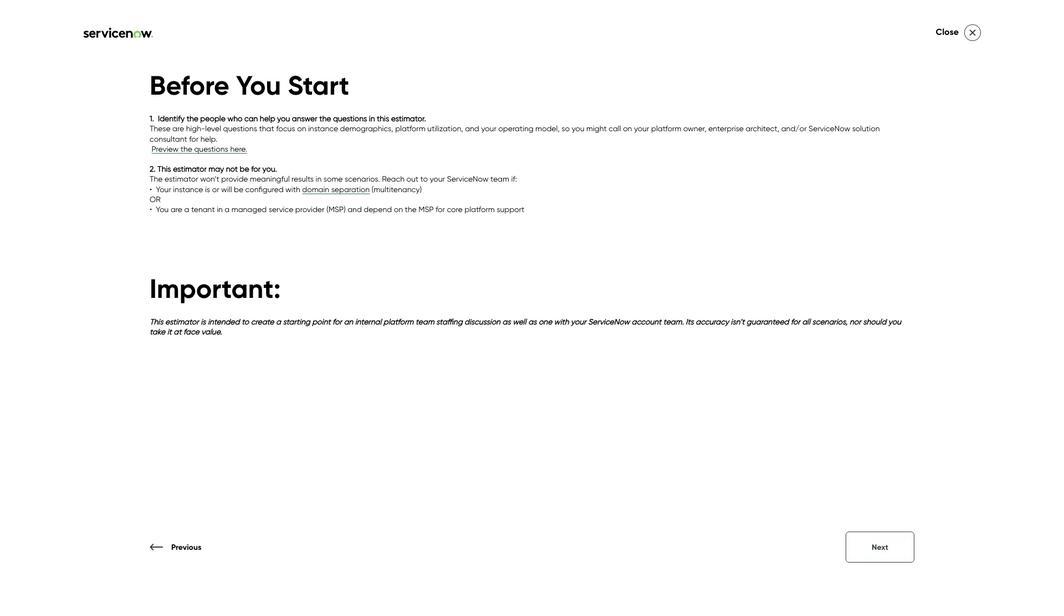 Task type: locate. For each thing, give the bounding box(es) containing it.
1 vertical spatial team
[[555, 324, 580, 336]]

scenarios.
[[345, 174, 380, 184]]

this
[[377, 114, 389, 123]]

the
[[187, 114, 198, 123], [319, 114, 331, 123], [181, 144, 192, 154], [405, 205, 417, 214], [496, 324, 511, 336]]

1 vertical spatial are
[[171, 205, 182, 214]]

the down consultant
[[181, 144, 192, 154]]

architect,
[[746, 124, 780, 133]]

1 vertical spatial people
[[727, 324, 759, 336]]

your left should
[[844, 324, 863, 336]]

0 horizontal spatial platform
[[514, 324, 552, 336]]

1 vertical spatial in
[[316, 174, 322, 184]]

this inside 2. this estimator may not be for you. the estimator won't provide meaningful results in some scenarios. reach out to your servicenow team if: •  your instance is or will be configured with domain separation (multitenancy) or •  you are a tenant in a managed service provider (msp) and depend on the msp for core platform support
[[157, 164, 171, 174]]

estimator
[[575, 196, 731, 240], [582, 324, 625, 336]]

team down if:
[[477, 196, 566, 240]]

the inside 2. this estimator may not be for you. the estimator won't provide meaningful results in some scenarios. reach out to your servicenow team if: •  your instance is or will be configured with domain separation (multitenancy) or •  you are a tenant in a managed service provider (msp) and depend on the msp for core platform support
[[405, 205, 417, 214]]

are down your
[[171, 205, 182, 214]]

with down results
[[286, 184, 300, 194]]

tools and calculators link
[[224, 60, 322, 90]]

1 vertical spatial platform
[[514, 324, 552, 336]]

1 horizontal spatial team
[[491, 174, 509, 184]]

all
[[803, 317, 811, 327]]

and inside 'use the platform team estimator to find out how many people you need to build your team and get a shareable estimate report.'
[[892, 324, 910, 336]]

with
[[286, 184, 300, 194], [554, 317, 569, 327], [171, 545, 188, 556]]

0 vertical spatial in
[[369, 114, 375, 123]]

a
[[184, 205, 189, 214], [225, 205, 230, 214], [276, 317, 281, 327], [495, 339, 502, 351]]

team left if:
[[491, 174, 509, 184]]

configured
[[245, 184, 284, 194]]

won't
[[200, 174, 219, 184]]

center
[[221, 31, 263, 47]]

team inside 2. this estimator may not be for you. the estimator won't provide meaningful results in some scenarios. reach out to your servicenow team if: •  your instance is or will be configured with domain separation (multitenancy) or •  you are a tenant in a managed service provider (msp) and depend on the msp for core platform support
[[491, 174, 509, 184]]

servicenow inside this estimator is intended to create a starting point for an internal platform team staffing discussion as well as one with your servicenow account team. its accuracy isn't guaranteed for all scenarios, nor should you take it at face value.
[[588, 317, 630, 327]]

0 horizontal spatial out
[[407, 174, 419, 184]]

a inside this estimator is intended to create a starting point for an internal platform team staffing discussion as well as one with your servicenow account team. its accuracy isn't guaranteed for all scenarios, nor should you take it at face value.
[[276, 317, 281, 327]]

you up can
[[236, 68, 281, 101]]

0 vertical spatial team
[[477, 196, 566, 240]]

in right tenant
[[217, 205, 223, 214]]

instance inside the 1.  identify the people who can help you answer the questions in this estimator. these are high-level questions that focus on instance demographics, platform utilization, and your operating model, so you might call on your platform owner, enterprise architect, and/or servicenow solution consultant for help. preview the questions here.
[[308, 124, 338, 133]]

0 horizontal spatial team
[[416, 317, 434, 327]]

a right get
[[495, 339, 502, 351]]

the left the well
[[496, 324, 511, 336]]

this up take
[[150, 317, 163, 327]]

1 vertical spatial instance
[[173, 184, 203, 194]]

instance down 'won't'
[[173, 184, 203, 194]]

people right "many" on the right bottom
[[727, 324, 759, 336]]

1 vertical spatial estimator
[[582, 324, 625, 336]]

the left world
[[103, 545, 118, 556]]

and right (msp)
[[348, 205, 362, 214]]

on inside 2. this estimator may not be for you. the estimator won't provide meaningful results in some scenarios. reach out to your servicenow team if: •  your instance is or will be configured with domain separation (multitenancy) or •  you are a tenant in a managed service provider (msp) and depend on the msp for core platform support
[[394, 205, 403, 214]]

team inside 'use the platform team estimator to find out how many people you need to build your team and get a shareable estimate report.'
[[555, 324, 580, 336]]

on down answer on the top left
[[297, 124, 306, 133]]

0 vertical spatial this
[[157, 164, 171, 174]]

platform inside 2. this estimator may not be for you. the estimator won't provide meaningful results in some scenarios. reach out to your servicenow team if: •  your instance is or will be configured with domain separation (multitenancy) or •  you are a tenant in a managed service provider (msp) and depend on the msp for core platform support
[[465, 205, 495, 214]]

0 vertical spatial out
[[407, 174, 419, 184]]

a right create
[[276, 317, 281, 327]]

out right find
[[659, 324, 675, 336]]

team inside servicenow platform team estimator
[[477, 196, 566, 240]]

this
[[157, 164, 171, 174], [150, 317, 163, 327]]

platform
[[679, 149, 818, 194], [514, 324, 552, 336]]

might
[[587, 124, 607, 133]]

1 horizontal spatial on
[[394, 205, 403, 214]]

for
[[189, 134, 199, 143], [251, 164, 261, 174], [436, 205, 445, 214], [333, 317, 342, 327], [791, 317, 801, 327]]

shareable
[[504, 339, 550, 351]]

2 horizontal spatial team
[[866, 324, 890, 336]]

tools and calculators
[[224, 69, 322, 81]]

2 horizontal spatial in
[[369, 114, 375, 123]]

out
[[407, 174, 419, 184], [659, 324, 675, 336]]

estimator inside this estimator is intended to create a starting point for an internal platform team staffing discussion as well as one with your servicenow account team. its accuracy isn't guaranteed for all scenarios, nor should you take it at face value.
[[165, 317, 199, 327]]

team up estimate at bottom
[[555, 324, 580, 336]]

1 horizontal spatial you
[[236, 68, 281, 101]]

as left the well
[[503, 317, 511, 327]]

on
[[297, 124, 306, 133], [623, 124, 632, 133], [394, 205, 403, 214]]

in left this
[[369, 114, 375, 123]]

in inside the 1.  identify the people who can help you answer the questions in this estimator. these are high-level questions that focus on instance demographics, platform utilization, and your operating model, so you might call on your platform owner, enterprise architect, and/or servicenow solution consultant for help. preview the questions here.
[[369, 114, 375, 123]]

report.
[[595, 339, 625, 351]]

calculators
[[270, 69, 322, 81]]

1 vertical spatial the
[[103, 545, 118, 556]]

the inside 2. this estimator may not be for you. the estimator won't provide meaningful results in some scenarios. reach out to your servicenow team if: •  your instance is or will be configured with domain separation (multitenancy) or •  you are a tenant in a managed service provider (msp) and depend on the msp for core platform support
[[150, 174, 163, 184]]

may
[[209, 164, 224, 174]]

0 vertical spatial questions
[[333, 114, 367, 123]]

2 vertical spatial with
[[171, 545, 188, 556]]

servicenow right and/or
[[809, 124, 851, 133]]

servicenow up core
[[447, 174, 489, 184]]

instance down answer on the top left
[[308, 124, 338, 133]]

service
[[269, 205, 293, 214]]

operating
[[499, 124, 534, 133]]

servicenow down so
[[477, 149, 670, 194]]

or
[[212, 184, 219, 194]]

will
[[221, 184, 232, 194]]

with right one
[[554, 317, 569, 327]]

be down "provide"
[[234, 184, 243, 194]]

is up value.
[[201, 317, 206, 327]]

your up estimate at bottom
[[571, 317, 586, 327]]

questions up the demographics,
[[333, 114, 367, 123]]

account
[[632, 317, 662, 327]]

the left msp
[[405, 205, 417, 214]]

to left find
[[628, 324, 637, 336]]

1 horizontal spatial platform
[[679, 149, 818, 194]]

platform right core
[[465, 205, 495, 214]]

estimator up your
[[165, 174, 198, 184]]

and right tools in the top left of the page
[[249, 69, 268, 81]]

0 vertical spatial people
[[200, 114, 226, 123]]

in up domain
[[316, 174, 322, 184]]

customer success center
[[105, 31, 263, 47]]

estimator down preview the questions here. link
[[173, 164, 207, 174]]

1 horizontal spatial as
[[528, 317, 537, 327]]

and right should
[[892, 324, 910, 336]]

servicenow
[[809, 124, 851, 133], [477, 149, 670, 194], [447, 174, 489, 184], [588, 317, 630, 327]]

0 vertical spatial instance
[[308, 124, 338, 133]]

as right the well
[[528, 317, 537, 327]]

accuracy
[[696, 317, 729, 327]]

and right the "utilization,"
[[465, 124, 479, 133]]

estimator inside servicenow platform team estimator
[[575, 196, 731, 240]]

estimator up at on the bottom left of the page
[[165, 317, 199, 327]]

servicenow inside servicenow platform team estimator
[[477, 149, 670, 194]]

0 horizontal spatial on
[[297, 124, 306, 133]]

1 vertical spatial you
[[156, 205, 169, 214]]

0 vertical spatial estimator
[[173, 164, 207, 174]]

you down or
[[156, 205, 169, 214]]

you.
[[263, 164, 277, 174]]

separation
[[331, 184, 370, 194]]

depend
[[364, 205, 392, 214]]

practices
[[149, 69, 191, 81]]

0 vertical spatial the
[[150, 174, 163, 184]]

1 horizontal spatial with
[[286, 184, 300, 194]]

0 horizontal spatial you
[[156, 205, 169, 214]]

1 vertical spatial is
[[201, 317, 206, 327]]

0 vertical spatial with
[[286, 184, 300, 194]]

is
[[205, 184, 210, 194], [201, 317, 206, 327]]

team left 'staffing' on the left bottom of page
[[416, 317, 434, 327]]

your up msp
[[430, 174, 445, 184]]

0 vertical spatial are
[[172, 124, 184, 133]]

0 horizontal spatial the
[[103, 545, 118, 556]]

use
[[477, 324, 494, 336]]

your inside 2. this estimator may not be for you. the estimator won't provide meaningful results in some scenarios. reach out to your servicenow team if: •  your instance is or will be configured with domain separation (multitenancy) or •  you are a tenant in a managed service provider (msp) and depend on the msp for core platform support
[[430, 174, 445, 184]]

to
[[421, 174, 428, 184], [242, 317, 249, 327], [628, 324, 637, 336], [807, 324, 816, 336]]

is inside 2. this estimator may not be for you. the estimator won't provide meaningful results in some scenarios. reach out to your servicenow team if: •  your instance is or will be configured with domain separation (multitenancy) or •  you are a tenant in a managed service provider (msp) and depend on the msp for core platform support
[[205, 184, 210, 194]]

platform up shareable
[[514, 324, 552, 336]]

0 horizontal spatial people
[[200, 114, 226, 123]]

be
[[240, 164, 249, 174], [234, 184, 243, 194]]

here.
[[230, 144, 247, 154]]

on right call
[[623, 124, 632, 133]]

to up (multitenancy)
[[421, 174, 428, 184]]

platform right internal
[[384, 317, 414, 327]]

to inside this estimator is intended to create a starting point for an internal platform team staffing discussion as well as one with your servicenow account team. its accuracy isn't guaranteed for all scenarios, nor should you take it at face value.
[[242, 317, 249, 327]]

you left need
[[762, 324, 778, 336]]

and inside 2. this estimator may not be for you. the estimator won't provide meaningful results in some scenarios. reach out to your servicenow team if: •  your instance is or will be configured with domain separation (multitenancy) or •  you are a tenant in a managed service provider (msp) and depend on the msp for core platform support
[[348, 205, 362, 214]]

2 horizontal spatial with
[[554, 317, 569, 327]]

team.
[[664, 317, 684, 327]]

intended
[[208, 317, 240, 327]]

people up "level"
[[200, 114, 226, 123]]

0 vertical spatial is
[[205, 184, 210, 194]]

team
[[491, 174, 509, 184], [416, 317, 434, 327], [866, 324, 890, 336]]

should
[[863, 317, 887, 327]]

are inside 2. this estimator may not be for you. the estimator won't provide meaningful results in some scenarios. reach out to your servicenow team if: •  your instance is or will be configured with domain separation (multitenancy) or •  you are a tenant in a managed service provider (msp) and depend on the msp for core platform support
[[171, 205, 182, 214]]

previous
[[171, 543, 202, 553]]

create
[[251, 317, 274, 327]]

the right answer on the top left
[[319, 114, 331, 123]]

0 horizontal spatial as
[[503, 317, 511, 327]]

to left 'build'
[[807, 324, 816, 336]]

0 horizontal spatial instance
[[173, 184, 203, 194]]

for down high-
[[189, 134, 199, 143]]

questions
[[333, 114, 367, 123], [223, 124, 257, 133], [194, 144, 228, 154]]

or
[[150, 195, 161, 204]]

help.
[[201, 134, 217, 143]]

people
[[200, 114, 226, 123], [727, 324, 759, 336]]

so
[[562, 124, 570, 133]]

2 vertical spatial in
[[217, 205, 223, 214]]

reach
[[382, 174, 405, 184]]

high-
[[186, 124, 205, 133]]

team right nor
[[866, 324, 890, 336]]

nor
[[850, 317, 861, 327]]

questions down the help.
[[194, 144, 228, 154]]

are
[[172, 124, 184, 133], [171, 205, 182, 214]]

(multitenancy)
[[372, 184, 422, 194]]

enterprise
[[709, 124, 744, 133]]

is inside this estimator is intended to create a starting point for an internal platform team staffing discussion as well as one with your servicenow account team. its accuracy isn't guaranteed for all scenarios, nor should you take it at face value.
[[201, 317, 206, 327]]

be right not
[[240, 164, 249, 174]]

0 vertical spatial platform
[[679, 149, 818, 194]]

servicenow platform team estimator
[[477, 149, 818, 240]]

you inside this estimator is intended to create a starting point for an internal platform team staffing discussion as well as one with your servicenow account team. its accuracy isn't guaranteed for all scenarios, nor should you take it at face value.
[[889, 317, 902, 327]]

well
[[513, 317, 527, 327]]

solution
[[853, 124, 880, 133]]

not
[[226, 164, 238, 174]]

1 vertical spatial out
[[659, 324, 675, 336]]

are up consultant
[[172, 124, 184, 133]]

platform down estimator.
[[395, 124, 426, 133]]

that
[[259, 124, 274, 133]]

1 vertical spatial this
[[150, 317, 163, 327]]

demographics,
[[340, 124, 393, 133]]

platform inside this estimator is intended to create a starting point for an internal platform team staffing discussion as well as one with your servicenow account team. its accuracy isn't guaranteed for all scenarios, nor should you take it at face value.
[[384, 317, 414, 327]]

servicenow up report.
[[588, 317, 630, 327]]

platform inside servicenow platform team estimator
[[679, 149, 818, 194]]

1 as from the left
[[503, 317, 511, 327]]

1 horizontal spatial out
[[659, 324, 675, 336]]

1 vertical spatial with
[[554, 317, 569, 327]]

provide
[[221, 174, 248, 184]]

a inside 'use the platform team estimator to find out how many people you need to build your team and get a shareable estimate report.'
[[495, 339, 502, 351]]

utilization,
[[428, 124, 463, 133]]

find
[[640, 324, 657, 336]]

a down 'will'
[[225, 205, 230, 214]]

questions down who
[[223, 124, 257, 133]]

this right "2."
[[157, 164, 171, 174]]

with right works
[[171, 545, 188, 556]]

your inside 'use the platform team estimator to find out how many people you need to build your team and get a shareable estimate report.'
[[844, 324, 863, 336]]

platform down architect,
[[679, 149, 818, 194]]

world
[[120, 545, 143, 556]]

1 horizontal spatial people
[[727, 324, 759, 336]]

platform
[[395, 124, 426, 133], [651, 124, 682, 133], [465, 205, 495, 214], [384, 317, 414, 327]]

1 horizontal spatial instance
[[308, 124, 338, 133]]

0 vertical spatial estimator
[[575, 196, 731, 240]]

(msp)
[[327, 205, 346, 214]]

on down (multitenancy)
[[394, 205, 403, 214]]

to left create
[[242, 317, 249, 327]]

out inside 2. this estimator may not be for you. the estimator won't provide meaningful results in some scenarios. reach out to your servicenow team if: •  your instance is or will be configured with domain separation (multitenancy) or •  you are a tenant in a managed service provider (msp) and depend on the msp for core platform support
[[407, 174, 419, 184]]

2 vertical spatial estimator
[[165, 317, 199, 327]]

is left "or"
[[205, 184, 210, 194]]

out up (multitenancy)
[[407, 174, 419, 184]]

the down "2."
[[150, 174, 163, 184]]

you right should
[[889, 317, 902, 327]]

2.
[[150, 164, 156, 174]]

provider
[[295, 205, 325, 214]]

owner,
[[684, 124, 707, 133]]

1 horizontal spatial the
[[150, 174, 163, 184]]



Task type: describe. For each thing, give the bounding box(es) containing it.
core
[[447, 205, 463, 214]]

2 as from the left
[[528, 317, 537, 327]]

and/or
[[782, 124, 807, 133]]

guaranteed
[[747, 317, 789, 327]]

1 horizontal spatial in
[[316, 174, 322, 184]]

preview the questions here. link
[[152, 144, 247, 154]]

with inside 2. this estimator may not be for you. the estimator won't provide meaningful results in some scenarios. reach out to your servicenow team if: •  your instance is or will be configured with domain separation (multitenancy) or •  you are a tenant in a managed service provider (msp) and depend on the msp for core platform support
[[286, 184, 300, 194]]

help
[[260, 114, 275, 123]]

support
[[497, 205, 525, 214]]

and inside "tools and calculators" link
[[249, 69, 268, 81]]

staffing
[[436, 317, 463, 327]]

estimate
[[552, 339, 592, 351]]

the up high-
[[187, 114, 198, 123]]

one
[[539, 317, 552, 327]]

for inside the 1.  identify the people who can help you answer the questions in this estimator. these are high-level questions that focus on instance demographics, platform utilization, and your operating model, so you might call on your platform owner, enterprise architect, and/or servicenow solution consultant for help. preview the questions here.
[[189, 134, 199, 143]]

many
[[699, 324, 724, 336]]

domain separation link
[[302, 184, 370, 194]]

0 vertical spatial be
[[240, 164, 249, 174]]

focus
[[276, 124, 295, 133]]

preview
[[152, 144, 179, 154]]

the inside 'use the platform team estimator to find out how many people you need to build your team and get a shareable estimate report.'
[[496, 324, 511, 336]]

platform inside 'use the platform team estimator to find out how many people you need to build your team and get a shareable estimate report.'
[[514, 324, 552, 336]]

with inside this estimator is intended to create a starting point for an internal platform team staffing discussion as well as one with your servicenow account team. its accuracy isn't guaranteed for all scenarios, nor should you take it at face value.
[[554, 317, 569, 327]]

this inside this estimator is intended to create a starting point for an internal platform team staffing discussion as well as one with your servicenow account team. its accuracy isn't guaranteed for all scenarios, nor should you take it at face value.
[[150, 317, 163, 327]]

leading
[[109, 69, 146, 81]]

scenarios,
[[813, 317, 848, 327]]

a left tenant
[[184, 205, 189, 214]]

leading practices
[[109, 69, 191, 81]]

can
[[244, 114, 258, 123]]

an
[[344, 317, 353, 327]]

tenant
[[191, 205, 215, 214]]

for left you.
[[251, 164, 261, 174]]

1 vertical spatial estimator
[[165, 174, 198, 184]]

out inside 'use the platform team estimator to find out how many people you need to build your team and get a shareable estimate report.'
[[659, 324, 675, 336]]

are inside the 1.  identify the people who can help you answer the questions in this estimator. these are high-level questions that focus on instance demographics, platform utilization, and your operating model, so you might call on your platform owner, enterprise architect, and/or servicenow solution consultant for help. preview the questions here.
[[172, 124, 184, 133]]

people inside the 1.  identify the people who can help you answer the questions in this estimator. these are high-level questions that focus on instance demographics, platform utilization, and your operating model, so you might call on your platform owner, enterprise architect, and/or servicenow solution consultant for help. preview the questions here.
[[200, 114, 226, 123]]

close
[[936, 26, 959, 37]]

0 horizontal spatial with
[[171, 545, 188, 556]]

next link
[[846, 532, 915, 563]]

important:
[[150, 272, 281, 305]]

estimator inside 'use the platform team estimator to find out how many people you need to build your team and get a shareable estimate report.'
[[582, 324, 625, 336]]

who
[[228, 114, 243, 123]]

value.
[[201, 327, 222, 337]]

domain
[[302, 184, 329, 194]]

point
[[312, 317, 331, 327]]

1 vertical spatial be
[[234, 184, 243, 194]]

need
[[781, 324, 804, 336]]

you inside 2. this estimator may not be for you. the estimator won't provide meaningful results in some scenarios. reach out to your servicenow team if: •  your instance is or will be configured with domain separation (multitenancy) or •  you are a tenant in a managed service provider (msp) and depend on the msp for core platform support
[[156, 205, 169, 214]]

leading practices link
[[109, 60, 191, 90]]

some
[[324, 174, 343, 184]]

starting
[[283, 317, 310, 327]]

build
[[819, 324, 841, 336]]

before
[[150, 68, 230, 101]]

estimator.
[[391, 114, 426, 123]]

1.  identify
[[150, 114, 185, 123]]

if:
[[511, 174, 517, 184]]

team inside 'use the platform team estimator to find out how many people you need to build your team and get a shareable estimate report.'
[[866, 324, 890, 336]]

platform left owner,
[[651, 124, 682, 133]]

your inside this estimator is intended to create a starting point for an internal platform team staffing discussion as well as one with your servicenow account team. its accuracy isn't guaranteed for all scenarios, nor should you take it at face value.
[[571, 317, 586, 327]]

consultant
[[150, 134, 187, 143]]

your
[[156, 184, 171, 194]]

the world works with servicenow™
[[103, 545, 243, 556]]

for left all
[[791, 317, 801, 327]]

tools
[[224, 69, 247, 81]]

results
[[292, 174, 314, 184]]

your right call
[[634, 124, 650, 133]]

you right so
[[572, 124, 585, 133]]

next
[[872, 543, 889, 553]]

to inside 2. this estimator may not be for you. the estimator won't provide meaningful results in some scenarios. reach out to your servicenow team if: •  your instance is or will be configured with domain separation (multitenancy) or •  you are a tenant in a managed service provider (msp) and depend on the msp for core platform support
[[421, 174, 428, 184]]

team inside this estimator is intended to create a starting point for an internal platform team staffing discussion as well as one with your servicenow account team. its accuracy isn't guaranteed for all scenarios, nor should you take it at face value.
[[416, 317, 434, 327]]

model,
[[536, 124, 560, 133]]

get
[[477, 339, 493, 351]]

these
[[150, 124, 171, 133]]

take
[[150, 327, 165, 337]]

call
[[609, 124, 621, 133]]

managed
[[232, 205, 267, 214]]

start
[[288, 68, 349, 101]]

customer
[[105, 31, 165, 47]]

servicenow inside 2. this estimator may not be for you. the estimator won't provide meaningful results in some scenarios. reach out to your servicenow team if: •  your instance is or will be configured with domain separation (multitenancy) or •  you are a tenant in a managed service provider (msp) and depend on the msp for core platform support
[[447, 174, 489, 184]]

servicenow™
[[190, 545, 243, 556]]

for right msp
[[436, 205, 445, 214]]

msp
[[419, 205, 434, 214]]

2 vertical spatial questions
[[194, 144, 228, 154]]

how
[[677, 324, 696, 336]]

for left an
[[333, 317, 342, 327]]

instance inside 2. this estimator may not be for you. the estimator won't provide meaningful results in some scenarios. reach out to your servicenow team if: •  your instance is or will be configured with domain separation (multitenancy) or •  you are a tenant in a managed service provider (msp) and depend on the msp for core platform support
[[173, 184, 203, 194]]

your left operating
[[481, 124, 497, 133]]

1.  identify the people who can help you answer the questions in this estimator. these are high-level questions that focus on instance demographics, platform utilization, and your operating model, so you might call on your platform owner, enterprise architect, and/or servicenow solution consultant for help. preview the questions here.
[[150, 114, 880, 154]]

1 vertical spatial questions
[[223, 124, 257, 133]]

people inside 'use the platform team estimator to find out how many people you need to build your team and get a shareable estimate report.'
[[727, 324, 759, 336]]

2 horizontal spatial on
[[623, 124, 632, 133]]

you up focus
[[277, 114, 290, 123]]

isn't
[[731, 317, 745, 327]]

meaningful
[[250, 174, 290, 184]]

servicenow inside the 1.  identify the people who can help you answer the questions in this estimator. these are high-level questions that focus on instance demographics, platform utilization, and your operating model, so you might call on your platform owner, enterprise architect, and/or servicenow solution consultant for help. preview the questions here.
[[809, 124, 851, 133]]

it
[[167, 327, 172, 337]]

0 horizontal spatial in
[[217, 205, 223, 214]]

level
[[205, 124, 221, 133]]

and inside the 1.  identify the people who can help you answer the questions in this estimator. these are high-level questions that focus on instance demographics, platform utilization, and your operating model, so you might call on your platform owner, enterprise architect, and/or servicenow solution consultant for help. preview the questions here.
[[465, 124, 479, 133]]

0 vertical spatial you
[[236, 68, 281, 101]]

its
[[686, 317, 694, 327]]

discussion
[[465, 317, 501, 327]]

use the platform team estimator to find out how many people you need to build your team and get a shareable estimate report.
[[477, 324, 910, 351]]

customer success center link
[[22, 31, 266, 47]]

you inside 'use the platform team estimator to find out how many people you need to build your team and get a shareable estimate report.'
[[762, 324, 778, 336]]

internal
[[355, 317, 382, 327]]



Task type: vqa. For each thing, say whether or not it's contained in the screenshot.
the rightmost Platform
yes



